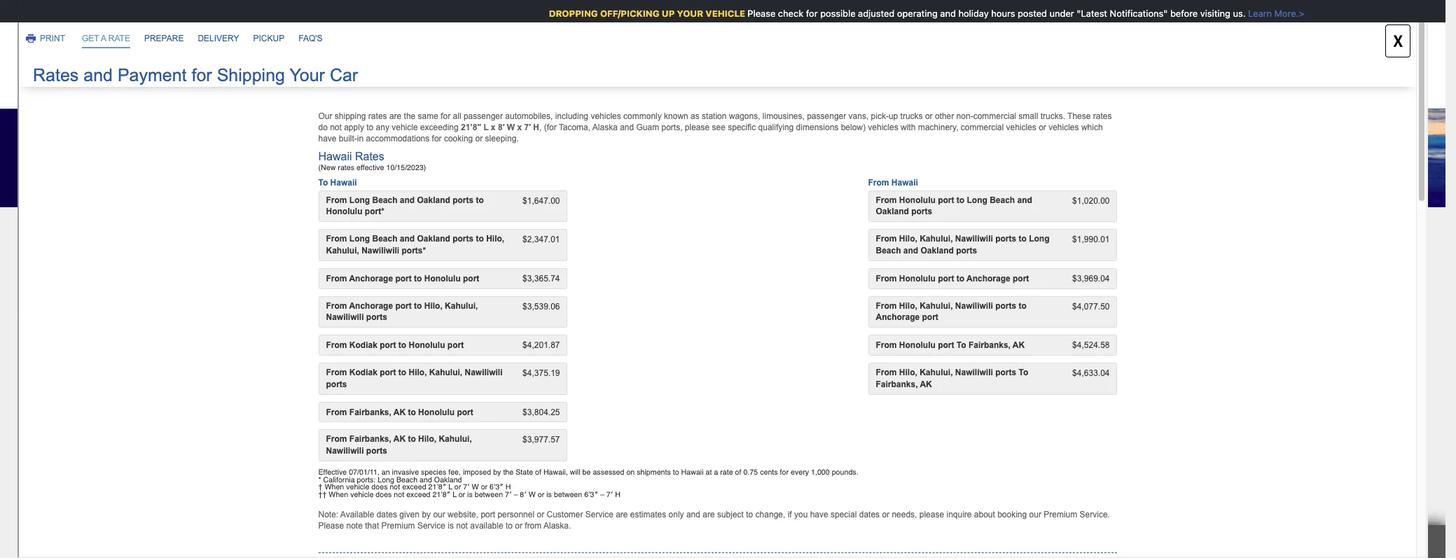 Task type: locate. For each thing, give the bounding box(es) containing it.
alaska,
[[453, 387, 491, 403]]

specialists
[[416, 318, 470, 334]]

shipping inside shipping your vehicle between the mainland and hawaii, alaska or guam/micronesia                                         is easy! matson is proud to offer the most frequent, dependable service in the                                         trade. we're the auto shipping specialists -- we treat your auto carefully and                                         our people are professionals.
[[368, 318, 413, 334]]

latest
[[914, 224, 962, 246]]

holiday
[[953, 8, 984, 19]]

are
[[712, 318, 729, 334]]

guam/micronesia inside shipping your vehicle between the mainland and hawaii, alaska or guam/micronesia                                         is easy! matson is proud to offer the most frequent, dependable service in the                                         trade. we're the auto shipping specialists -- we treat your auto carefully and                                         our people are professionals.
[[639, 298, 732, 314]]

0 horizontal spatial before
[[831, 446, 865, 462]]

1 horizontal spatial between
[[405, 298, 450, 314]]

lading
[[599, 352, 635, 369], [681, 387, 717, 403]]

0 vertical spatial for
[[801, 8, 812, 19]]

please
[[742, 8, 770, 19], [622, 446, 657, 462]]

x button
[[1387, 25, 1411, 57]]

and
[[935, 8, 951, 19], [524, 298, 545, 314], [630, 318, 650, 334], [448, 352, 468, 369], [672, 352, 692, 369], [430, 387, 451, 403], [754, 387, 774, 403]]

as left 1-
[[566, 446, 577, 462]]

0 vertical spatial guam/micronesia
[[639, 298, 732, 314]]

as left easy
[[525, 446, 537, 462]]

matson
[[682, 81, 717, 92], [775, 298, 814, 314], [346, 446, 385, 462]]

is left the proud
[[816, 298, 825, 314]]

0 vertical spatial between
[[405, 298, 450, 314]]

is
[[735, 298, 743, 314], [816, 298, 825, 314]]

car shipped by matson to hawaii at beach during sunset. image
[[0, 0, 1446, 207]]

contact
[[1107, 81, 1144, 92]]

visiting
[[1195, 8, 1225, 19]]

0 horizontal spatial guam/micronesia
[[471, 352, 564, 369]]

we're
[[289, 318, 319, 334]]

auto
[[402, 248, 465, 290]]

your
[[672, 8, 698, 19]]

1 horizontal spatial here
[[520, 387, 543, 403]]

1 horizontal spatial bill
[[648, 387, 665, 403]]

0 horizontal spatial for
[[343, 352, 358, 369]]

and up treat
[[524, 298, 545, 314]]

0 horizontal spatial shipping
[[368, 318, 413, 334]]

how
[[289, 419, 319, 438]]

bill up matson's
[[566, 352, 583, 369]]

adjusted
[[853, 8, 889, 19]]

bill
[[566, 352, 583, 369], [648, 387, 665, 403]]

shipping for shipping between tacoma and alaska, click here for matson's alaska bill of lading terms and conditions
[[289, 387, 336, 403]]

latest notifications button
[[914, 224, 1086, 246]]

1 vertical spatial conditions
[[777, 387, 834, 403]]

bill up review on the bottom left of page
[[648, 387, 665, 403]]

service
[[1068, 298, 1105, 314]]

terms down are
[[719, 387, 752, 403]]

1 as from the left
[[525, 446, 537, 462]]

for left matson's
[[546, 387, 561, 403]]

how it works
[[289, 419, 376, 438]]

0 vertical spatial before
[[1165, 8, 1193, 19]]

auto down hawaii,
[[555, 318, 579, 334]]

1 horizontal spatial auto
[[499, 446, 523, 462]]

1 vertical spatial bill
[[648, 387, 665, 403]]

1 vertical spatial terms
[[719, 387, 752, 403]]

for left matson's
[[343, 352, 358, 369]]

0 horizontal spatial of
[[586, 352, 596, 369]]

shipping between tacoma and alaska, click here for matson's alaska bill of lading terms and conditions
[[289, 387, 834, 403]]

conditions
[[695, 352, 752, 369], [777, 387, 834, 403]]

contact us
[[1107, 81, 1158, 92]]

0 vertical spatial please
[[742, 8, 770, 19]]

0 horizontal spatial as
[[525, 446, 537, 462]]

0 vertical spatial matson
[[682, 81, 717, 92]]

shipping down vehicle
[[368, 318, 413, 334]]

matson inside top menu navigation
[[682, 81, 717, 92]]

alaska right matson's
[[612, 387, 646, 403]]

shipping
[[759, 81, 801, 92], [289, 298, 336, 314], [289, 387, 336, 403], [716, 446, 764, 462]]

here right 'click'
[[317, 352, 340, 369]]

your down alaska,
[[472, 446, 496, 462]]

2 vertical spatial matson
[[346, 446, 385, 462]]

for for alaska,
[[546, 387, 561, 403]]

1 vertical spatial of
[[668, 387, 678, 403]]

guam/micronesia up click here link
[[471, 352, 564, 369]]

conditions down are
[[695, 352, 752, 369]]

1 vertical spatial between
[[338, 387, 384, 403]]

of up matson's
[[586, 352, 596, 369]]

here right click
[[520, 387, 543, 403]]

click
[[493, 387, 517, 403]]

lading down carefully
[[599, 352, 635, 369]]

shipping right makes
[[424, 446, 470, 462]]

between up works
[[338, 387, 384, 403]]

our
[[652, 318, 670, 334]]

about matson link
[[650, 74, 738, 102]]

vehicle
[[700, 8, 740, 19]]

1 vertical spatial guam/micronesia
[[471, 352, 564, 369]]

your right treat
[[529, 318, 552, 334]]

hawaii,
[[547, 298, 586, 314]]

auto
[[341, 318, 365, 334], [555, 318, 579, 334], [499, 446, 523, 462]]

first time? matson makes shipping your auto as easy as 1-2-3-4. please review the                                                   shipping instructions before booking your auto.
[[289, 446, 967, 462]]

1 horizontal spatial lading
[[681, 387, 717, 403]]

1 horizontal spatial shipping
[[424, 446, 470, 462]]

0 vertical spatial bill
[[566, 352, 583, 369]]

0 vertical spatial alaska
[[589, 298, 623, 314]]

shipping inside shipping your vehicle between the mainland and hawaii, alaska or guam/micronesia                                         is easy! matson is proud to offer the most frequent, dependable service in the                                         trade. we're the auto shipping specialists -- we treat your auto carefully and                                         our people are professionals.
[[289, 298, 336, 314]]

1 vertical spatial for
[[343, 352, 358, 369]]

"latest
[[1071, 8, 1102, 19]]

notifications"
[[1105, 8, 1163, 19]]

blue matson logo with ocean, shipping, truck, rail and logistics written beneath it. image
[[289, 48, 485, 105]]

matson right about
[[682, 81, 717, 92]]

for for vehicle
[[801, 8, 812, 19]]

possible
[[815, 8, 850, 19]]

terms
[[637, 352, 669, 369], [719, 387, 752, 403]]

1 horizontal spatial for
[[546, 387, 561, 403]]

terms down our
[[637, 352, 669, 369]]

of up review on the bottom left of page
[[668, 387, 678, 403]]

1 horizontal spatial matson
[[682, 81, 717, 92]]

your
[[338, 298, 362, 314], [529, 318, 552, 334], [472, 446, 496, 462], [914, 446, 938, 462]]

check
[[773, 8, 798, 19]]

bell image
[[1068, 227, 1086, 244]]

hours
[[986, 8, 1010, 19]]

matson down works
[[346, 446, 385, 462]]

is left easy!
[[735, 298, 743, 314]]

first
[[289, 446, 312, 462]]

shipping for shipping your vehicle between the mainland and hawaii, alaska or guam/micronesia                                         is easy! matson is proud to offer the most frequent, dependable service in the                                         trade. we're the auto shipping specialists -- we treat your auto carefully and                                         our people are professionals.
[[289, 298, 336, 314]]

1 horizontal spatial terms
[[719, 387, 752, 403]]

Search search field
[[1018, 39, 1158, 57]]

2 vertical spatial for
[[546, 387, 561, 403]]

shipping inside top menu navigation
[[759, 81, 801, 92]]

2 horizontal spatial for
[[801, 8, 812, 19]]

0 horizontal spatial lading
[[599, 352, 635, 369]]

2 horizontal spatial matson
[[775, 298, 814, 314]]

between
[[405, 298, 450, 314], [338, 387, 384, 403]]

main content
[[79, 207, 1446, 559]]

people
[[673, 318, 710, 334]]

between inside shipping your vehicle between the mainland and hawaii, alaska or guam/micronesia                                         is easy! matson is proud to offer the most frequent, dependable service in the                                         trade. we're the auto shipping specialists -- we treat your auto carefully and                                         our people are professionals.
[[405, 298, 450, 314]]

please left check
[[742, 8, 770, 19]]

the right review on the bottom left of page
[[697, 446, 714, 462]]

0 horizontal spatial conditions
[[695, 352, 752, 369]]

shipping
[[368, 318, 413, 334], [424, 446, 470, 462]]

0 horizontal spatial matson
[[346, 446, 385, 462]]

please right 4.
[[622, 446, 657, 462]]

notifications
[[965, 224, 1065, 246]]

carefully
[[582, 318, 627, 334]]

0 horizontal spatial terms
[[637, 352, 669, 369]]

it
[[322, 419, 332, 438]]

easy!
[[746, 298, 773, 314]]

the right offer
[[902, 298, 920, 314]]

1 vertical spatial please
[[622, 446, 657, 462]]

as
[[525, 446, 537, 462], [566, 446, 577, 462]]

before left visiting
[[1165, 8, 1193, 19]]

professionals.
[[731, 318, 805, 334]]

2-
[[590, 446, 600, 462]]

1 horizontal spatial guam/micronesia
[[639, 298, 732, 314]]

instructions
[[766, 446, 829, 462]]

here
[[317, 352, 340, 369], [520, 387, 543, 403]]

and down people
[[672, 352, 692, 369]]

1 horizontal spatial as
[[566, 446, 577, 462]]

1 horizontal spatial is
[[816, 298, 825, 314]]

1 horizontal spatial of
[[668, 387, 678, 403]]

3
[[769, 506, 785, 548]]

ship my auto online booking
[[289, 248, 681, 290]]

0 horizontal spatial auto
[[341, 318, 365, 334]]

0 horizontal spatial here
[[317, 352, 340, 369]]

vehicle
[[365, 298, 402, 314]]

2 - from the left
[[477, 318, 481, 334]]

between up specialists
[[405, 298, 450, 314]]

click
[[289, 352, 314, 369]]

lading up review on the bottom left of page
[[681, 387, 717, 403]]

mainland
[[473, 298, 522, 314]]

matson up the professionals.
[[775, 298, 814, 314]]

the
[[453, 298, 470, 314], [902, 298, 920, 314], [1120, 298, 1138, 314], [321, 318, 338, 334], [697, 446, 714, 462]]

1 vertical spatial shipping
[[424, 446, 470, 462]]

1 vertical spatial here
[[520, 387, 543, 403]]

matson inside shipping your vehicle between the mainland and hawaii, alaska or guam/micronesia                                         is easy! matson is proud to offer the most frequent, dependable service in the                                         trade. we're the auto shipping specialists -- we treat your auto carefully and                                         our people are professionals.
[[775, 298, 814, 314]]

guam/micronesia
[[639, 298, 732, 314], [471, 352, 564, 369]]

shipping for shipping
[[759, 81, 801, 92]]

guam/micronesia up people
[[639, 298, 732, 314]]

before
[[1165, 8, 1193, 19], [831, 446, 865, 462]]

dependable
[[1003, 298, 1066, 314]]

time?
[[314, 446, 344, 462]]

of
[[586, 352, 596, 369], [668, 387, 678, 403]]

conditions up the instructions
[[777, 387, 834, 403]]

1 horizontal spatial conditions
[[777, 387, 834, 403]]

before left booking at bottom
[[831, 446, 865, 462]]

for
[[801, 8, 812, 19], [343, 352, 358, 369], [546, 387, 561, 403]]

top menu navigation
[[650, 74, 1158, 102]]

or
[[626, 298, 637, 314]]

1 vertical spatial matson
[[775, 298, 814, 314]]

auto left easy
[[499, 446, 523, 462]]

alaska up carefully
[[589, 298, 623, 314]]

4.
[[610, 446, 620, 462]]

for right check
[[801, 8, 812, 19]]

alaska
[[589, 298, 623, 314], [612, 387, 646, 403]]

0 vertical spatial conditions
[[695, 352, 752, 369]]

auto down vehicle
[[341, 318, 365, 334]]

0 vertical spatial here
[[317, 352, 340, 369]]

0 horizontal spatial is
[[735, 298, 743, 314]]

0 vertical spatial shipping
[[368, 318, 413, 334]]



Task type: vqa. For each thing, say whether or not it's contained in the screenshot.
specialize
no



Task type: describe. For each thing, give the bounding box(es) containing it.
logistics link
[[822, 74, 904, 102]]

and left holiday at the right of page
[[935, 8, 951, 19]]

0 horizontal spatial bill
[[566, 352, 583, 369]]

1 vertical spatial before
[[831, 446, 865, 462]]

matson's
[[360, 352, 407, 369]]

1 - from the left
[[473, 318, 477, 334]]

auto.
[[940, 446, 967, 462]]

frequent,
[[951, 298, 1000, 314]]

alaska inside shipping your vehicle between the mainland and hawaii, alaska or guam/micronesia                                         is easy! matson is proud to offer the most frequent, dependable service in the                                         trade. we're the auto shipping specialists -- we treat your auto carefully and                                         our people are professionals.
[[589, 298, 623, 314]]

matson's
[[563, 387, 609, 403]]

click here link
[[289, 352, 343, 369]]

1
[[511, 506, 528, 548]]

works
[[335, 419, 376, 438]]

most
[[922, 298, 949, 314]]

0 horizontal spatial between
[[338, 387, 384, 403]]

us.
[[1228, 8, 1241, 19]]

under
[[1044, 8, 1069, 19]]

the up specialists
[[453, 298, 470, 314]]

ship
[[289, 248, 350, 290]]

1-
[[580, 446, 590, 462]]

the right in
[[1120, 298, 1138, 314]]

logistics
[[843, 81, 883, 92]]

booking
[[868, 446, 911, 462]]

3-
[[600, 446, 610, 462]]

latest notifications
[[914, 224, 1068, 246]]

about matson
[[650, 81, 717, 92]]

2
[[640, 506, 656, 548]]

shipping your vehicle between the mainland and hawaii, alaska or guam/micronesia                                         is easy! matson is proud to offer the most frequent, dependable service in the                                         trade. we're the auto shipping specialists -- we treat your auto carefully and                                         our people are professionals.
[[289, 298, 1171, 334]]

main content containing ship my auto online booking
[[79, 207, 1446, 559]]

review
[[659, 446, 694, 462]]

and left our
[[630, 318, 650, 334]]

the right we're
[[321, 318, 338, 334]]

online
[[472, 248, 562, 290]]

click here for matson's hawaii and guam/micronesia bill of lading terms and conditions
[[289, 352, 752, 369]]

learn more.> link
[[1241, 8, 1299, 19]]

trade.
[[1140, 298, 1171, 314]]

0 vertical spatial lading
[[599, 352, 635, 369]]

1 horizontal spatial please
[[742, 8, 770, 19]]

dropping off/picking up your vehicle please check for possible adjusted operating and holiday hours posted under "latest notifications" before visiting us. learn more.>
[[543, 8, 1299, 19]]

community link
[[989, 74, 1086, 102]]

investors
[[925, 81, 968, 92]]

more.>
[[1269, 8, 1299, 19]]

my
[[357, 248, 395, 290]]

click here link
[[493, 387, 543, 403]]

tacoma
[[387, 387, 428, 403]]

contact us link
[[1086, 74, 1158, 102]]

and right hawaii at the left bottom of page
[[448, 352, 468, 369]]

and left alaska,
[[430, 387, 451, 403]]

2 horizontal spatial auto
[[555, 318, 579, 334]]

booking
[[568, 248, 681, 290]]

off/picking
[[595, 8, 654, 19]]

in
[[1108, 298, 1118, 314]]

1 vertical spatial lading
[[681, 387, 717, 403]]

dropping
[[543, 8, 592, 19]]

us
[[1146, 81, 1158, 92]]

and up the instructions
[[754, 387, 774, 403]]

proud
[[827, 298, 859, 314]]

about
[[650, 81, 679, 92]]

operating
[[892, 8, 932, 19]]

treat
[[501, 318, 526, 334]]

2 is from the left
[[816, 298, 825, 314]]

learn
[[1243, 8, 1267, 19]]

offer
[[875, 298, 900, 314]]

up
[[656, 8, 669, 19]]

posted
[[1012, 8, 1042, 19]]

investors link
[[904, 74, 989, 102]]

1 is from the left
[[735, 298, 743, 314]]

4
[[898, 506, 914, 548]]

shipping link
[[738, 74, 822, 102]]

your left the "auto."
[[914, 446, 938, 462]]

easy
[[539, 446, 563, 462]]

makes
[[387, 446, 421, 462]]

1 horizontal spatial before
[[1165, 8, 1193, 19]]

hawaii
[[409, 352, 446, 369]]

0 vertical spatial terms
[[637, 352, 669, 369]]

0 vertical spatial of
[[586, 352, 596, 369]]

your left vehicle
[[338, 298, 362, 314]]

to
[[862, 298, 873, 314]]

community
[[1010, 81, 1065, 92]]

1 vertical spatial alaska
[[612, 387, 646, 403]]

we
[[483, 318, 498, 334]]

2 as from the left
[[566, 446, 577, 462]]

x
[[1394, 29, 1404, 52]]

0 horizontal spatial please
[[622, 446, 657, 462]]



